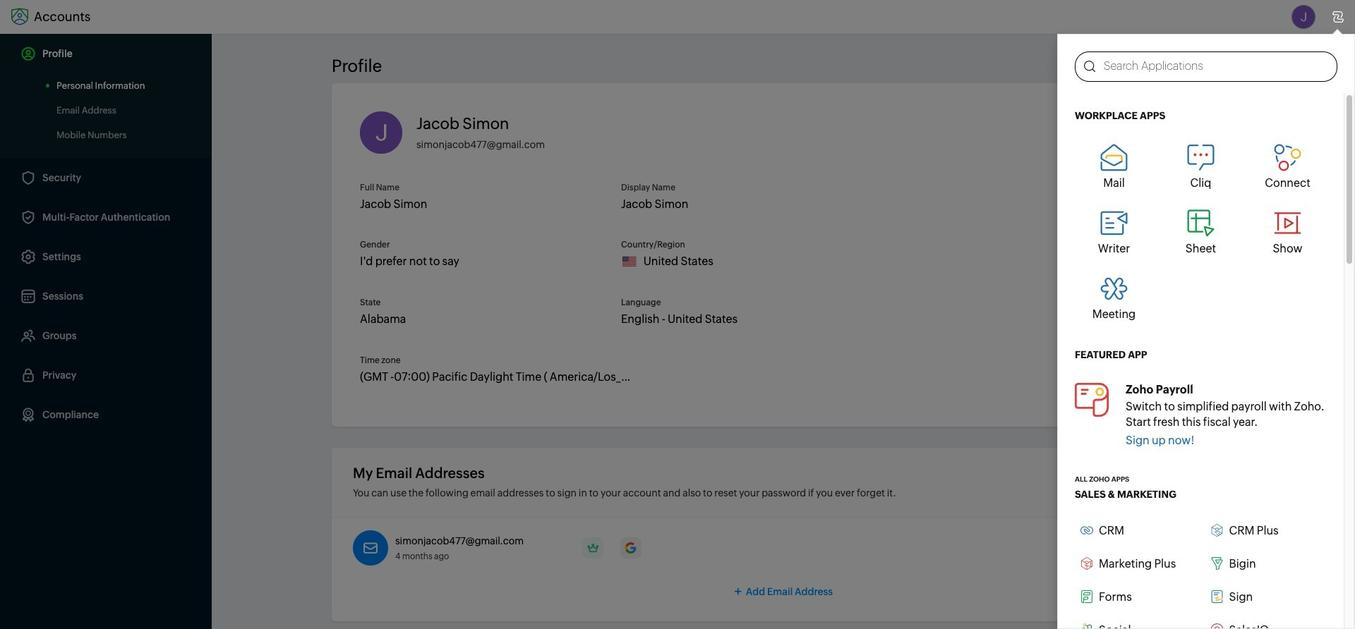 Task type: locate. For each thing, give the bounding box(es) containing it.
primary image
[[583, 538, 604, 559]]



Task type: vqa. For each thing, say whether or not it's contained in the screenshot.
on
no



Task type: describe. For each thing, give the bounding box(es) containing it.
Search Applications text field
[[1096, 52, 1337, 81]]

zoho payroll image
[[1075, 383, 1109, 417]]



